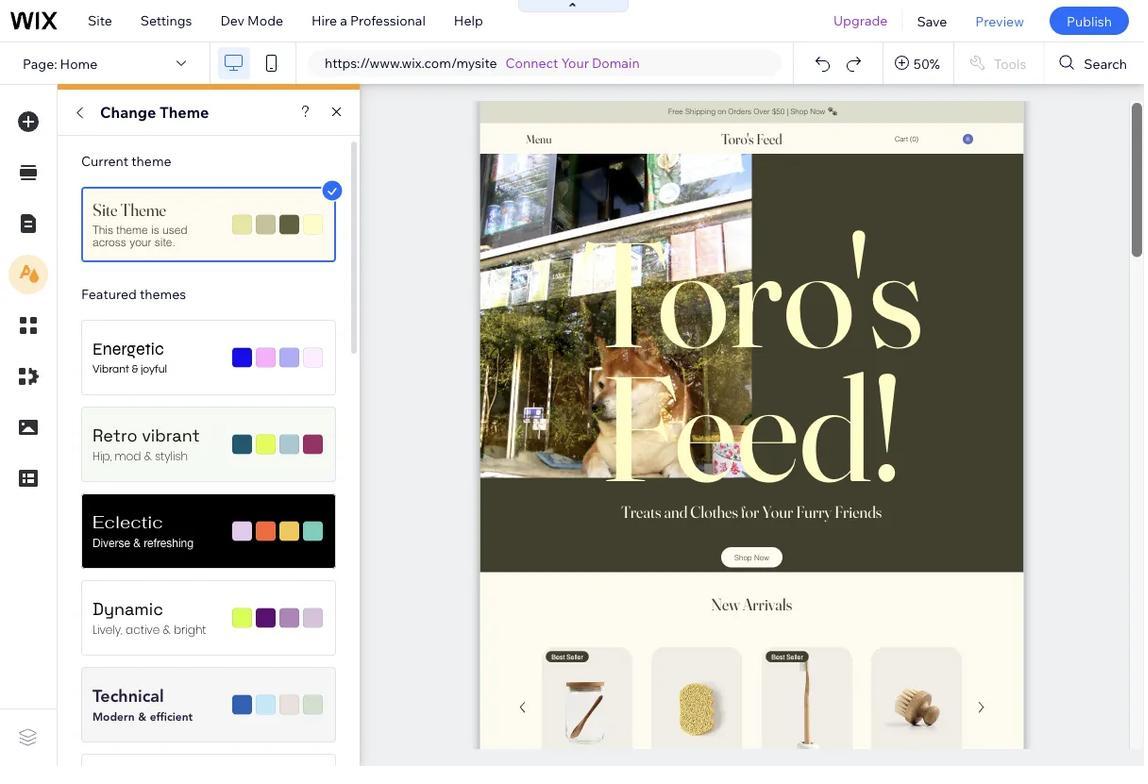 Task type: locate. For each thing, give the bounding box(es) containing it.
eclectic diverse & refreshing
[[93, 512, 194, 550]]

site up this
[[93, 199, 118, 220]]

energetic
[[93, 339, 164, 359]]

& inside energetic vibrant & joyful
[[132, 363, 138, 375]]

site inside the site theme this theme is used across your site.
[[93, 199, 118, 220]]

publish
[[1067, 13, 1112, 29]]

efficient
[[150, 710, 193, 724]]

current theme
[[81, 153, 171, 169]]

theme inside the site theme this theme is used across your site.
[[120, 199, 166, 220]]

joyful
[[141, 363, 167, 375]]

mode
[[247, 12, 283, 29]]

current
[[81, 153, 129, 169]]

domain
[[592, 55, 640, 71]]

& down technical
[[138, 710, 146, 724]]

home
[[60, 55, 98, 72]]

site for site theme this theme is used across your site.
[[93, 199, 118, 220]]

theme right current
[[132, 153, 171, 169]]

theme for change
[[159, 103, 209, 122]]

theme right the change
[[159, 103, 209, 122]]

retro
[[93, 425, 137, 447]]

featured themes
[[81, 286, 186, 303]]

https://www.wix.com/mysite connect your domain
[[325, 55, 640, 71]]

theme for site
[[120, 199, 166, 220]]

hip,
[[93, 448, 112, 464]]

& inside technical modern & efficient
[[138, 710, 146, 724]]

theme up is
[[120, 199, 166, 220]]

mod
[[115, 448, 141, 464]]

site
[[88, 12, 112, 29], [93, 199, 118, 220]]

a
[[340, 12, 347, 29]]

search button
[[1045, 42, 1144, 84]]

save button
[[903, 0, 961, 42]]

& down the eclectic
[[133, 537, 141, 550]]

search
[[1084, 55, 1127, 72]]

your
[[561, 55, 589, 71]]

& left bright
[[163, 622, 171, 638]]

1 vertical spatial theme
[[116, 223, 148, 237]]

& for technical
[[138, 710, 146, 724]]

vibrant
[[93, 363, 129, 375]]

site up 'home'
[[88, 12, 112, 29]]

settings
[[140, 12, 192, 29]]

across
[[93, 235, 126, 249]]

your
[[129, 235, 152, 249]]

theme left is
[[116, 223, 148, 237]]

themes
[[140, 286, 186, 303]]

50%
[[914, 55, 940, 72]]

1 vertical spatial site
[[93, 199, 118, 220]]

site.
[[155, 235, 175, 249]]

tools
[[994, 55, 1027, 72]]

site for site
[[88, 12, 112, 29]]

featured
[[81, 286, 137, 303]]

theme
[[159, 103, 209, 122], [120, 199, 166, 220]]

& left "joyful"
[[132, 363, 138, 375]]

is
[[151, 223, 159, 237]]

0 vertical spatial theme
[[159, 103, 209, 122]]

& inside eclectic diverse & refreshing
[[133, 537, 141, 550]]

& for eclectic
[[133, 537, 141, 550]]

1 vertical spatial theme
[[120, 199, 166, 220]]

energetic vibrant & joyful
[[93, 339, 167, 375]]

0 vertical spatial site
[[88, 12, 112, 29]]

stylish
[[155, 448, 188, 464]]

theme
[[132, 153, 171, 169], [116, 223, 148, 237]]

https://www.wix.com/mysite
[[325, 55, 497, 71]]

&
[[132, 363, 138, 375], [144, 448, 152, 464], [133, 537, 141, 550], [163, 622, 171, 638], [138, 710, 146, 724]]

modern
[[93, 710, 135, 724]]

& right mod
[[144, 448, 152, 464]]

this
[[93, 223, 113, 237]]



Task type: vqa. For each thing, say whether or not it's contained in the screenshot.


Task type: describe. For each thing, give the bounding box(es) containing it.
help
[[454, 12, 483, 29]]

lively,
[[93, 622, 123, 638]]

& inside retro vibrant hip, mod & stylish
[[144, 448, 152, 464]]

& for energetic
[[132, 363, 138, 375]]

change
[[100, 103, 156, 122]]

refreshing
[[144, 537, 194, 550]]

bright
[[174, 622, 206, 638]]

connect
[[506, 55, 558, 71]]

diverse
[[93, 537, 130, 550]]

used
[[162, 223, 188, 237]]

preview button
[[961, 0, 1039, 42]]

upgrade
[[834, 12, 888, 29]]

eclectic
[[93, 512, 163, 534]]

dynamic lively, active & bright
[[93, 599, 206, 638]]

tools button
[[954, 42, 1044, 84]]

publish button
[[1050, 7, 1129, 35]]

change theme
[[100, 103, 209, 122]]

preview
[[976, 13, 1024, 29]]

dev
[[220, 12, 245, 29]]

50% button
[[884, 42, 953, 84]]

save
[[917, 13, 947, 29]]

dynamic
[[93, 599, 163, 620]]

active
[[126, 622, 160, 638]]

professional
[[350, 12, 426, 29]]

technical modern & efficient
[[93, 686, 193, 724]]

retro vibrant hip, mod & stylish
[[93, 425, 200, 464]]

site theme this theme is used across your site.
[[93, 199, 188, 249]]

technical
[[93, 686, 164, 707]]

theme inside the site theme this theme is used across your site.
[[116, 223, 148, 237]]

hire
[[312, 12, 337, 29]]

0 vertical spatial theme
[[132, 153, 171, 169]]

hire a professional
[[312, 12, 426, 29]]

& inside the dynamic lively, active & bright
[[163, 622, 171, 638]]

vibrant
[[142, 425, 200, 447]]

dev mode
[[220, 12, 283, 29]]



